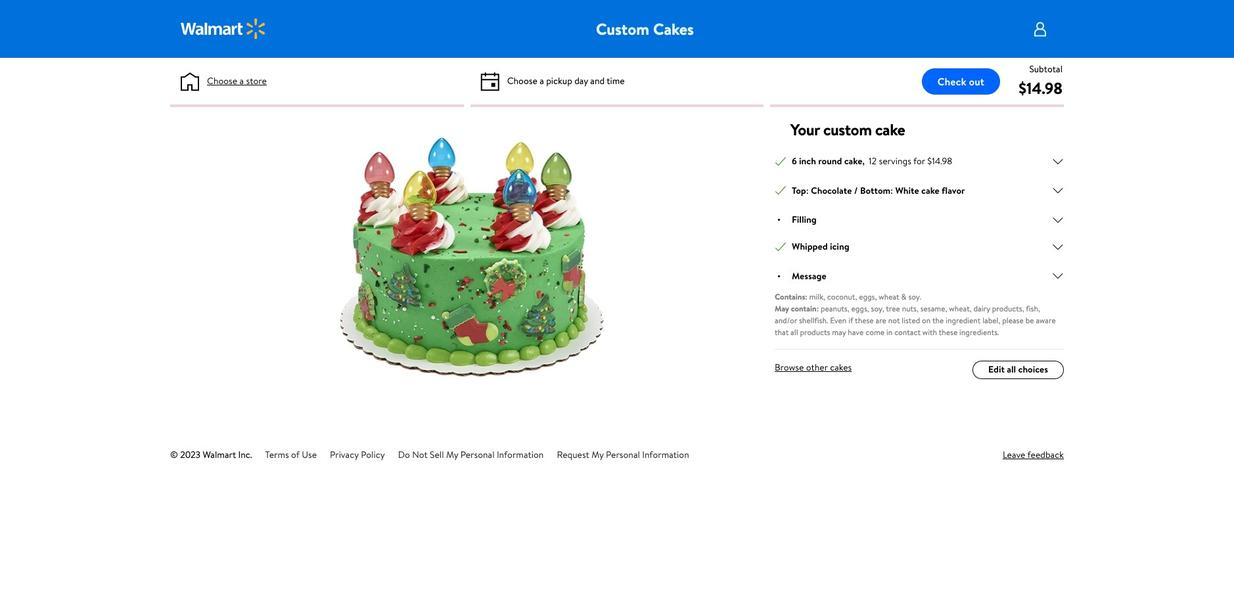 Task type: locate. For each thing, give the bounding box(es) containing it.
choose left store
[[207, 74, 237, 87]]

store
[[246, 74, 267, 87]]

a left store
[[240, 74, 244, 87]]

selected, click to change image inside top: chocolate / bottom: white cake flavor link
[[775, 185, 787, 197]]

your custom cake
[[791, 118, 905, 141]]

icing
[[830, 240, 850, 253]]

1 vertical spatial $14.98
[[928, 154, 953, 168]]

these down the
[[939, 326, 958, 338]]

all right that
[[791, 326, 798, 338]]

information
[[497, 448, 544, 462], [642, 448, 689, 462]]

4 down arrow image from the top
[[1053, 270, 1064, 282]]

1 horizontal spatial all
[[1007, 363, 1016, 376]]

down arrow image inside "filling" link
[[1053, 214, 1064, 226]]

choose left pickup
[[507, 74, 538, 87]]

contains: milk, coconut, eggs, wheat & soy.
[[775, 291, 922, 302]]

down arrow image
[[1053, 155, 1064, 167], [1053, 185, 1064, 197], [1053, 214, 1064, 226], [1053, 270, 1064, 282]]

for
[[914, 154, 926, 168]]

$14.98
[[1019, 77, 1063, 99], [928, 154, 953, 168]]

peanuts, eggs, soy, tree nuts, sesame, wheat, dairy products, fish, and/or shellfish. even if these are not listed on the ingredient label, please be aware that all products may have come in contact with these ingredients.
[[775, 303, 1056, 338]]

2 choose from the left
[[507, 74, 538, 87]]

leave feedback button
[[1003, 448, 1064, 462]]

cake up "servings"
[[876, 118, 905, 141]]

terms of use
[[265, 448, 317, 462]]

2 down arrow image from the top
[[1053, 185, 1064, 197]]

may
[[832, 326, 846, 338]]

6 inch round cake 12 servings for $14.98
[[792, 154, 953, 168]]

0 vertical spatial $14.98
[[1019, 77, 1063, 99]]

1 horizontal spatial cake
[[876, 118, 905, 141]]

1 horizontal spatial choose
[[507, 74, 538, 87]]

0 horizontal spatial choose
[[207, 74, 237, 87]]

top: chocolate / bottom: white cake flavor link
[[775, 184, 1064, 198]]

are
[[876, 315, 887, 326]]

selected, click to change image
[[775, 155, 787, 167], [775, 185, 787, 197], [775, 241, 787, 253]]

my
[[446, 448, 458, 462], [592, 448, 604, 462]]

personal right request
[[606, 448, 640, 462]]

1 horizontal spatial a
[[540, 74, 544, 87]]

selected, click to change image for whipped icing
[[775, 241, 787, 253]]

personal right sell
[[461, 448, 495, 462]]

1 a from the left
[[240, 74, 244, 87]]

eggs, up "soy,"
[[859, 291, 877, 302]]

3 selected, click to change image from the top
[[775, 241, 787, 253]]

©
[[170, 448, 178, 462]]

soy,
[[871, 303, 885, 314]]

come
[[866, 326, 885, 338]]

request my personal information link
[[557, 448, 689, 462]]

0 horizontal spatial $14.98
[[928, 154, 953, 168]]

0 horizontal spatial my
[[446, 448, 458, 462]]

0 vertical spatial these
[[855, 315, 874, 326]]

sesame,
[[921, 303, 948, 314]]

cakes
[[830, 361, 852, 374]]

not
[[412, 448, 428, 462]]

eggs, inside the peanuts, eggs, soy, tree nuts, sesame, wheat, dairy products, fish, and/or shellfish. even if these are not listed on the ingredient label, please be aware that all products may have come in contact with these ingredients.
[[852, 303, 870, 314]]

these
[[855, 315, 874, 326], [939, 326, 958, 338]]

a left pickup
[[540, 74, 544, 87]]

these right if
[[855, 315, 874, 326]]

if
[[849, 315, 854, 326]]

0 horizontal spatial personal
[[461, 448, 495, 462]]

leave feedback
[[1003, 448, 1064, 462]]

privacy policy
[[330, 448, 385, 462]]

© 2023 walmart inc.
[[170, 448, 252, 462]]

all inside the peanuts, eggs, soy, tree nuts, sesame, wheat, dairy products, fish, and/or shellfish. even if these are not listed on the ingredient label, please be aware that all products may have come in contact with these ingredients.
[[791, 326, 798, 338]]

please
[[1003, 315, 1024, 326]]

1 horizontal spatial personal
[[606, 448, 640, 462]]

selected, click to change image down no selected filling, click to change image
[[775, 241, 787, 253]]

0 vertical spatial selected, click to change image
[[775, 155, 787, 167]]

2 a from the left
[[540, 74, 544, 87]]

aware
[[1036, 315, 1056, 326]]

1 horizontal spatial information
[[642, 448, 689, 462]]

0 horizontal spatial all
[[791, 326, 798, 338]]

round
[[819, 154, 842, 168]]

top:
[[792, 184, 809, 197]]

pickup
[[546, 74, 572, 87]]

my right sell
[[446, 448, 458, 462]]

chocolate
[[811, 184, 852, 197]]

not
[[889, 315, 900, 326]]

a for store
[[240, 74, 244, 87]]

2 selected, click to change image from the top
[[775, 185, 787, 197]]

cake left flavor
[[922, 184, 940, 197]]

even
[[830, 315, 847, 326]]

0 vertical spatial cake
[[876, 118, 905, 141]]

inch
[[799, 154, 817, 168]]

may contain:
[[775, 303, 821, 314]]

ingredient
[[946, 315, 981, 326]]

request my personal information
[[557, 448, 689, 462]]

&
[[902, 291, 907, 302]]

no selected filling, click to change image
[[778, 219, 780, 221]]

eggs,
[[859, 291, 877, 302], [852, 303, 870, 314]]

browse other cakes
[[775, 361, 852, 374]]

edit all choices
[[989, 363, 1049, 376]]

1 horizontal spatial my
[[592, 448, 604, 462]]

2 information from the left
[[642, 448, 689, 462]]

$14.98 down subtotal
[[1019, 77, 1063, 99]]

1 choose from the left
[[207, 74, 237, 87]]

leave
[[1003, 448, 1026, 462]]

cake left 12
[[845, 154, 863, 168]]

selected, click to change image left top:
[[775, 185, 787, 197]]

1 vertical spatial these
[[939, 326, 958, 338]]

2 personal from the left
[[606, 448, 640, 462]]

have
[[848, 326, 864, 338]]

label,
[[983, 315, 1001, 326]]

my right request
[[592, 448, 604, 462]]

1 vertical spatial selected, click to change image
[[775, 185, 787, 197]]

1 selected, click to change image from the top
[[775, 155, 787, 167]]

policy
[[361, 448, 385, 462]]

eggs, up if
[[852, 303, 870, 314]]

12
[[869, 154, 877, 168]]

0 horizontal spatial a
[[240, 74, 244, 87]]

inc.
[[238, 448, 252, 462]]

on
[[922, 315, 931, 326]]

0 horizontal spatial information
[[497, 448, 544, 462]]

day
[[575, 74, 588, 87]]

0 horizontal spatial cake
[[845, 154, 863, 168]]

check out button
[[922, 68, 1001, 94]]

the
[[933, 315, 944, 326]]

1 vertical spatial all
[[1007, 363, 1016, 376]]

personal
[[461, 448, 495, 462], [606, 448, 640, 462]]

terms of use link
[[265, 448, 317, 462]]

with
[[923, 326, 938, 338]]

all right edit
[[1007, 363, 1016, 376]]

2 horizontal spatial cake
[[922, 184, 940, 197]]

0 vertical spatial all
[[791, 326, 798, 338]]

selected, click to change image left 6
[[775, 155, 787, 167]]

cakes
[[653, 18, 694, 40]]

browse
[[775, 361, 804, 374]]

/
[[854, 184, 858, 197]]

down arrow image inside message link
[[1053, 270, 1064, 282]]

3 down arrow image from the top
[[1053, 214, 1064, 226]]

peanuts,
[[821, 303, 850, 314]]

selected, click to change image for top: chocolate / bottom: white cake flavor
[[775, 185, 787, 197]]

your
[[791, 118, 820, 141]]

white
[[896, 184, 920, 197]]

1 vertical spatial eggs,
[[852, 303, 870, 314]]

$14.98 right for
[[928, 154, 953, 168]]

be
[[1026, 315, 1034, 326]]

a
[[240, 74, 244, 87], [540, 74, 544, 87]]

subtotal
[[1030, 62, 1063, 76]]

2 vertical spatial selected, click to change image
[[775, 241, 787, 253]]



Task type: vqa. For each thing, say whether or not it's contained in the screenshot.
leftmost Departments
no



Task type: describe. For each thing, give the bounding box(es) containing it.
whipped icing link
[[775, 240, 1064, 254]]

whipped
[[792, 240, 828, 253]]

flavor
[[942, 184, 965, 197]]

1 information from the left
[[497, 448, 544, 462]]

1 horizontal spatial $14.98
[[1019, 77, 1063, 99]]

custom
[[596, 18, 650, 40]]

ingredients.
[[960, 326, 1000, 338]]

do
[[398, 448, 410, 462]]

6
[[792, 154, 797, 168]]

a for pickup
[[540, 74, 544, 87]]

0 vertical spatial eggs,
[[859, 291, 877, 302]]

that
[[775, 326, 789, 338]]

selected, click to change image for 6 inch round cake
[[775, 155, 787, 167]]

check out
[[938, 74, 985, 88]]

check
[[938, 74, 967, 88]]

time
[[607, 74, 625, 87]]

and
[[591, 74, 605, 87]]

0 horizontal spatial these
[[855, 315, 874, 326]]

down arrow image
[[1053, 241, 1064, 253]]

subtotal $14.98
[[1019, 62, 1063, 99]]

and/or
[[775, 315, 797, 326]]

shellfish.
[[799, 315, 829, 326]]

choose a pickup day and time
[[507, 74, 625, 87]]

whipped icing
[[792, 240, 850, 253]]

contact
[[895, 326, 921, 338]]

contains:
[[775, 291, 808, 302]]

do not sell my personal information link
[[398, 448, 544, 462]]

choices
[[1019, 363, 1049, 376]]

wheat
[[879, 291, 900, 302]]

dairy
[[974, 303, 991, 314]]

privacy policy link
[[330, 448, 385, 462]]

edit all choices link
[[973, 361, 1064, 379]]

your account image
[[1028, 21, 1054, 37]]

listed
[[902, 315, 921, 326]]

other
[[806, 361, 828, 374]]

choose for choose a store
[[207, 74, 237, 87]]

2023
[[180, 448, 201, 462]]

servings
[[879, 154, 912, 168]]

edit
[[989, 363, 1005, 376]]

message link
[[775, 269, 1064, 283]]

products
[[800, 326, 831, 338]]

1 my from the left
[[446, 448, 458, 462]]

1 down arrow image from the top
[[1053, 155, 1064, 167]]

choose a store link
[[207, 74, 267, 88]]

soy.
[[909, 291, 922, 302]]

coconut,
[[828, 291, 857, 302]]

top: chocolate / bottom: white cake flavor
[[792, 184, 965, 197]]

nuts,
[[902, 303, 919, 314]]

message
[[792, 269, 827, 282]]

2 vertical spatial cake
[[922, 184, 940, 197]]

choose a store
[[207, 74, 267, 87]]

privacy
[[330, 448, 359, 462]]

custom
[[824, 118, 872, 141]]

feedback
[[1028, 448, 1064, 462]]

bottom:
[[861, 184, 893, 197]]

use
[[302, 448, 317, 462]]

milk,
[[810, 291, 826, 302]]

may
[[775, 303, 789, 314]]

terms
[[265, 448, 289, 462]]

1 horizontal spatial these
[[939, 326, 958, 338]]

back to walmart.com image
[[181, 18, 266, 39]]

choose for choose a pickup day and time
[[507, 74, 538, 87]]

filling link
[[775, 213, 1064, 227]]

fish,
[[1026, 303, 1041, 314]]

out
[[969, 74, 985, 88]]

walmart
[[203, 448, 236, 462]]

request
[[557, 448, 590, 462]]

down arrow image inside top: chocolate / bottom: white cake flavor link
[[1053, 185, 1064, 197]]

wheat,
[[950, 303, 972, 314]]

browse other cakes button
[[775, 361, 852, 374]]

in
[[887, 326, 893, 338]]

sell
[[430, 448, 444, 462]]

custom cakes
[[596, 18, 694, 40]]

1 personal from the left
[[461, 448, 495, 462]]

1 vertical spatial cake
[[845, 154, 863, 168]]

2 my from the left
[[592, 448, 604, 462]]

do not sell my personal information
[[398, 448, 544, 462]]



